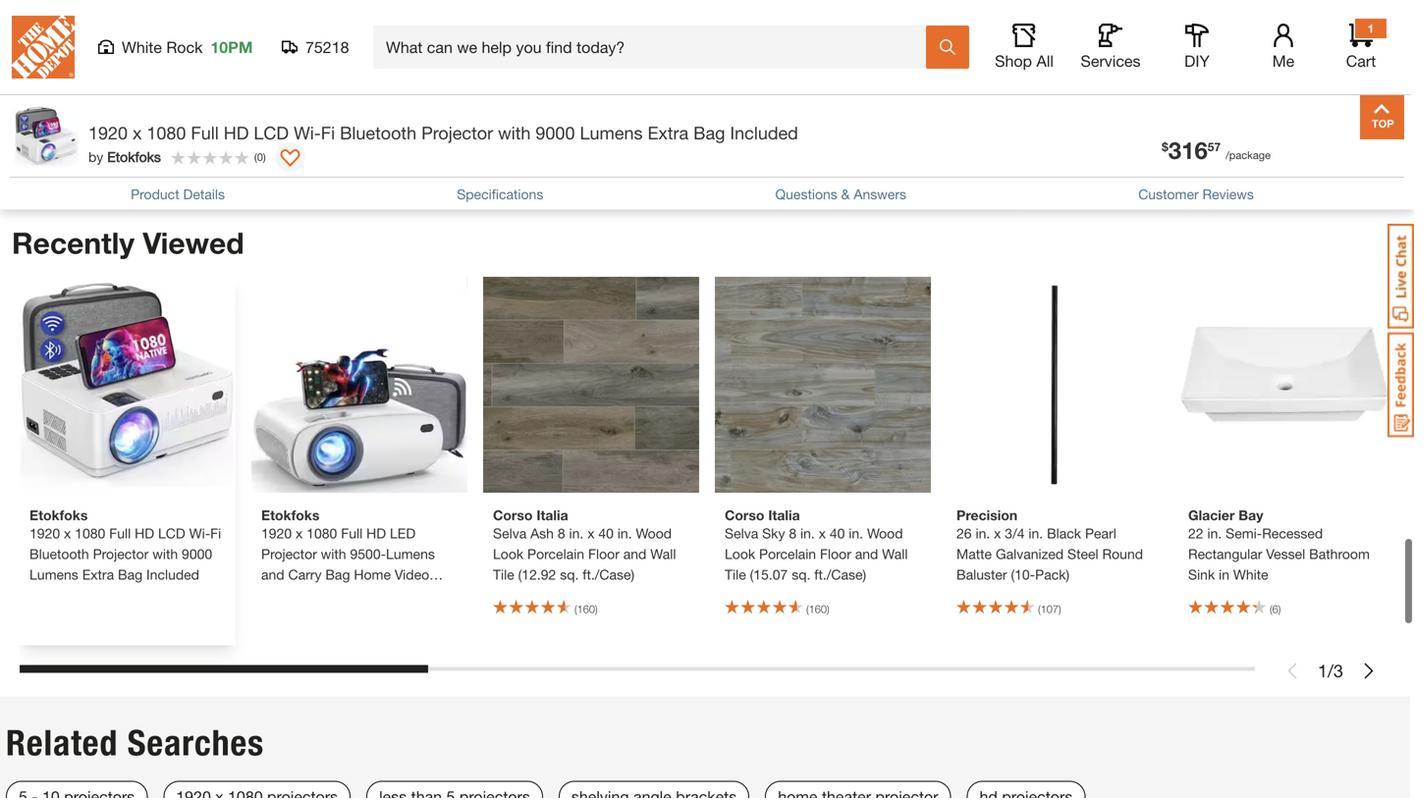 Task type: vqa. For each thing, say whether or not it's contained in the screenshot.
Matte
yes



Task type: locate. For each thing, give the bounding box(es) containing it.
0 horizontal spatial tile
[[493, 567, 515, 583]]

porcelain down ash
[[528, 546, 585, 563]]

0 horizontal spatial italia
[[537, 508, 568, 524]]

details
[[183, 186, 225, 202]]

0 horizontal spatial look
[[493, 546, 524, 563]]

bluetooth
[[29, 8, 89, 24], [340, 122, 417, 143], [29, 546, 89, 563]]

white right in
[[1234, 567, 1269, 583]]

1 porcelain from the left
[[528, 546, 585, 563]]

1 horizontal spatial white
[[1234, 567, 1269, 583]]

1 horizontal spatial tile
[[725, 567, 746, 583]]

extra
[[648, 122, 689, 143], [82, 567, 114, 583]]

2 selva from the left
[[725, 526, 759, 542]]

porcelain down sky
[[759, 546, 816, 563]]

x inside corso italia selva ash 8 in. x 40 in. wood look porcelain floor and wall tile (12.92 sq. ft./case)
[[588, 526, 595, 542]]

lumens inside 800 x 480 mini projector with bluetooth and 2000 lumens
[[154, 8, 203, 24]]

1 3 from the top
[[1334, 158, 1344, 179]]

) down pack)
[[1059, 603, 1062, 616]]

italia up sky
[[769, 508, 800, 524]]

2 wall from the left
[[882, 546, 908, 563]]

selva left ash
[[493, 526, 527, 542]]

265
[[114, 55, 132, 67]]

display image
[[281, 149, 300, 169]]

2 / from the top
[[1328, 661, 1334, 682]]

2 floor from the left
[[820, 546, 852, 563]]

1 horizontal spatial 40
[[830, 526, 845, 542]]

0 horizontal spatial hd
[[135, 526, 154, 542]]

tile for selva sky 8 in. x 40 in. wood look porcelain floor and wall tile (15.07 sq. ft./case)
[[725, 567, 746, 583]]

1 horizontal spatial 160
[[809, 603, 827, 616]]

with inside "etokfoks 1920 x 1080 full hd lcd wi-fi bluetooth projector with 9000 lumens extra bag included"
[[152, 546, 178, 563]]

glacier bay 22 in. semi-recessed rectangular vessel bathroom sink in white
[[1189, 508, 1370, 583]]

2 sq. from the left
[[792, 567, 811, 583]]

( 160 ) down corso italia selva ash 8 in. x 40 in. wood look porcelain floor and wall tile (12.92 sq. ft./case)
[[575, 603, 598, 616]]

1 tile from the left
[[493, 567, 515, 583]]

$
[[34, 100, 41, 114], [1162, 140, 1169, 154]]

video
[[395, 567, 429, 583]]

800
[[29, 0, 52, 4]]

1 corso from the left
[[493, 508, 533, 524]]

/ right /package
[[1328, 158, 1334, 179]]

8
[[558, 526, 565, 542], [789, 526, 797, 542]]

( 160 ) down corso italia selva sky 8 in. x 40 in. wood look porcelain floor and wall tile (15.07 sq. ft./case)
[[806, 603, 830, 616]]

( for precision 26 in. x 3/4 in. black pearl matte galvanized steel round baluster (10-pack)
[[1038, 603, 1041, 616]]

ft./case) inside corso italia selva sky 8 in. x 40 in. wood look porcelain floor and wall tile (15.07 sq. ft./case)
[[815, 567, 867, 583]]

porcelain inside corso italia selva ash 8 in. x 40 in. wood look porcelain floor and wall tile (12.92 sq. ft./case)
[[528, 546, 585, 563]]

corso up sky
[[725, 508, 765, 524]]

1 horizontal spatial sq.
[[792, 567, 811, 583]]

2 porcelain from the left
[[759, 546, 816, 563]]

1 vertical spatial lcd
[[158, 526, 185, 542]]

1 horizontal spatial ft./case)
[[815, 567, 867, 583]]

1 selva from the left
[[493, 526, 527, 542]]

italia up ash
[[537, 508, 568, 524]]

hd for etokfoks 1920 x 1080 full hd led projector with 9500-lumens and carry bag home video projector for tv stick/ps4/android/ios
[[367, 526, 386, 542]]

product details
[[131, 186, 225, 202]]

$ down the home depot logo
[[34, 100, 41, 114]]

ft./case) right '(15.07'
[[815, 567, 867, 583]]

1 vertical spatial $
[[1162, 140, 1169, 154]]

etokfoks inside etokfoks 1920 x 1080 full hd led projector with 9500-lumens and carry bag home video projector for tv stick/ps4/android/ios
[[261, 508, 320, 524]]

3 for 1 / 3
[[1334, 661, 1344, 682]]

selva
[[493, 526, 527, 542], [725, 526, 759, 542]]

2 horizontal spatial full
[[341, 526, 363, 542]]

8 inside corso italia selva ash 8 in. x 40 in. wood look porcelain floor and wall tile (12.92 sq. ft./case)
[[558, 526, 565, 542]]

26
[[957, 526, 972, 542]]

corso inside corso italia selva ash 8 in. x 40 in. wood look porcelain floor and wall tile (12.92 sq. ft./case)
[[493, 508, 533, 524]]

1 / from the top
[[1328, 158, 1334, 179]]

1 horizontal spatial wi-
[[294, 122, 321, 143]]

0 horizontal spatial included
[[146, 567, 199, 583]]

800 x 480 mini projector with bluetooth and 2000 lumens
[[29, 0, 209, 24]]

1 horizontal spatial wood
[[867, 526, 903, 542]]

1 vertical spatial /
[[1328, 661, 1334, 682]]

italia inside corso italia selva sky 8 in. x 40 in. wood look porcelain floor and wall tile (15.07 sq. ft./case)
[[769, 508, 800, 524]]

0 vertical spatial 3
[[1334, 158, 1344, 179]]

1 8 from the left
[[558, 526, 565, 542]]

2 tile from the left
[[725, 567, 746, 583]]

0 horizontal spatial wall
[[651, 546, 676, 563]]

sq. for (12.92
[[560, 567, 579, 583]]

1 horizontal spatial wall
[[882, 546, 908, 563]]

selva sky 8 in. x 40 in. wood look porcelain floor and wall tile (15.07 sq. ft./case) image
[[715, 277, 931, 493]]

2 horizontal spatial hd
[[367, 526, 386, 542]]

$ 316 57 /package
[[1162, 136, 1271, 164]]

look
[[493, 546, 524, 563], [725, 546, 756, 563]]

1 vertical spatial white
[[1234, 567, 1269, 583]]

tile left '(15.07'
[[725, 567, 746, 583]]

and inside corso italia selva sky 8 in. x 40 in. wood look porcelain floor and wall tile (15.07 sq. ft./case)
[[855, 546, 879, 563]]

white rock 10pm
[[122, 38, 253, 56]]

40 inside corso italia selva ash 8 in. x 40 in. wood look porcelain floor and wall tile (12.92 sq. ft./case)
[[599, 526, 614, 542]]

0 horizontal spatial $
[[34, 100, 41, 114]]

tile left "(12.92"
[[493, 567, 515, 583]]

1 right this is the first slide image at the right of page
[[1318, 661, 1328, 682]]

tile
[[493, 567, 515, 583], [725, 567, 746, 583]]

look inside corso italia selva ash 8 in. x 40 in. wood look porcelain floor and wall tile (12.92 sq. ft./case)
[[493, 546, 524, 563]]

feedback link image
[[1388, 332, 1415, 438]]

tile inside corso italia selva sky 8 in. x 40 in. wood look porcelain floor and wall tile (15.07 sq. ft./case)
[[725, 567, 746, 583]]

ft./case) right "(12.92"
[[583, 567, 635, 583]]

1 horizontal spatial selva
[[725, 526, 759, 542]]

italia
[[537, 508, 568, 524], [769, 508, 800, 524]]

answers
[[854, 186, 907, 202]]

(
[[111, 55, 114, 67], [254, 151, 257, 163], [575, 603, 577, 616], [806, 603, 809, 616], [1038, 603, 1041, 616], [1270, 603, 1273, 616]]

0 horizontal spatial extra
[[82, 567, 114, 583]]

1 40 from the left
[[599, 526, 614, 542]]

1 vertical spatial 3
[[1334, 661, 1344, 682]]

wall inside corso italia selva sky 8 in. x 40 in. wood look porcelain floor and wall tile (15.07 sq. ft./case)
[[882, 546, 908, 563]]

0 horizontal spatial corso
[[493, 508, 533, 524]]

1 horizontal spatial included
[[730, 122, 798, 143]]

etokfoks inside "etokfoks 1920 x 1080 full hd lcd wi-fi bluetooth projector with 9000 lumens extra bag included"
[[29, 508, 88, 524]]

extra inside "etokfoks 1920 x 1080 full hd lcd wi-fi bluetooth projector with 9000 lumens extra bag included"
[[82, 567, 114, 583]]

lumens inside "etokfoks 1920 x 1080 full hd lcd wi-fi bluetooth projector with 9000 lumens extra bag included"
[[29, 567, 78, 583]]

porcelain inside corso italia selva sky 8 in. x 40 in. wood look porcelain floor and wall tile (15.07 sq. ft./case)
[[759, 546, 816, 563]]

fi inside "etokfoks 1920 x 1080 full hd lcd wi-fi bluetooth projector with 9000 lumens extra bag included"
[[210, 526, 221, 542]]

( down vessel
[[1270, 603, 1273, 616]]

9000 inside "etokfoks 1920 x 1080 full hd lcd wi-fi bluetooth projector with 9000 lumens extra bag included"
[[182, 546, 212, 563]]

0 vertical spatial /
[[1328, 158, 1334, 179]]

1 160 from the left
[[577, 603, 595, 616]]

1 horizontal spatial italia
[[769, 508, 800, 524]]

8 right sky
[[789, 526, 797, 542]]

1 horizontal spatial ( 160 )
[[806, 603, 830, 616]]

3 right "2"
[[1334, 158, 1344, 179]]

1 horizontal spatial bag
[[325, 567, 350, 583]]

0 horizontal spatial full
[[109, 526, 131, 542]]

( down corso italia selva sky 8 in. x 40 in. wood look porcelain floor and wall tile (15.07 sq. ft./case)
[[806, 603, 809, 616]]

1 horizontal spatial 9000
[[536, 122, 575, 143]]

1 vertical spatial 9000
[[182, 546, 212, 563]]

vessel
[[1267, 546, 1306, 563]]

0 horizontal spatial 8
[[558, 526, 565, 542]]

1 look from the left
[[493, 546, 524, 563]]

sky
[[762, 526, 785, 542]]

1 sq. from the left
[[560, 567, 579, 583]]

1 horizontal spatial $
[[1162, 140, 1169, 154]]

2 in. from the left
[[618, 526, 632, 542]]

specifications
[[457, 186, 544, 202]]

bag inside etokfoks 1920 x 1080 full hd led projector with 9500-lumens and carry bag home video projector for tv stick/ps4/android/ios
[[325, 567, 350, 583]]

) down corso italia selva sky 8 in. x 40 in. wood look porcelain floor and wall tile (15.07 sq. ft./case)
[[827, 603, 830, 616]]

( down pack)
[[1038, 603, 1041, 616]]

1 horizontal spatial 1
[[1368, 22, 1375, 35]]

corso up ash
[[493, 508, 533, 524]]

corso
[[493, 508, 533, 524], [725, 508, 765, 524]]

selva left sky
[[725, 526, 759, 542]]

live chat image
[[1388, 224, 1415, 329]]

1080 inside "etokfoks 1920 x 1080 full hd lcd wi-fi bluetooth projector with 9000 lumens extra bag included"
[[75, 526, 105, 542]]

1
[[1368, 22, 1375, 35], [1318, 661, 1328, 682]]

1 floor from the left
[[588, 546, 620, 563]]

2 look from the left
[[725, 546, 756, 563]]

0 horizontal spatial bag
[[118, 567, 143, 583]]

hd
[[224, 122, 249, 143], [135, 526, 154, 542], [367, 526, 386, 542]]

1920 inside "etokfoks 1920 x 1080 full hd lcd wi-fi bluetooth projector with 9000 lumens extra bag included"
[[29, 526, 60, 542]]

bluetooth inside "etokfoks 1920 x 1080 full hd lcd wi-fi bluetooth projector with 9000 lumens extra bag included"
[[29, 546, 89, 563]]

ft./case) inside corso italia selva ash 8 in. x 40 in. wood look porcelain floor and wall tile (12.92 sq. ft./case)
[[583, 567, 635, 583]]

$ 73
[[34, 96, 67, 124]]

precision
[[957, 508, 1018, 524]]

0 horizontal spatial porcelain
[[528, 546, 585, 563]]

0 horizontal spatial 1920
[[29, 526, 60, 542]]

x inside corso italia selva sky 8 in. x 40 in. wood look porcelain floor and wall tile (15.07 sq. ft./case)
[[819, 526, 826, 542]]

wood inside corso italia selva ash 8 in. x 40 in. wood look porcelain floor and wall tile (12.92 sq. ft./case)
[[636, 526, 672, 542]]

7 in. from the left
[[1208, 526, 1222, 542]]

0 horizontal spatial white
[[122, 38, 162, 56]]

me button
[[1252, 24, 1315, 71]]

0 horizontal spatial ft./case)
[[583, 567, 635, 583]]

40 right sky
[[830, 526, 845, 542]]

2 ( 160 ) from the left
[[806, 603, 830, 616]]

0 vertical spatial extra
[[648, 122, 689, 143]]

2 horizontal spatial 1080
[[307, 526, 337, 542]]

0 vertical spatial lcd
[[254, 122, 289, 143]]

with inside 800 x 480 mini projector with bluetooth and 2000 lumens
[[183, 0, 209, 4]]

$ inside $ 73
[[34, 100, 41, 114]]

services
[[1081, 52, 1141, 70]]

0 horizontal spatial wi-
[[189, 526, 210, 542]]

wood inside corso italia selva sky 8 in. x 40 in. wood look porcelain floor and wall tile (15.07 sq. ft./case)
[[867, 526, 903, 542]]

1 wood from the left
[[636, 526, 672, 542]]

full inside etokfoks 1920 x 1080 full hd led projector with 9500-lumens and carry bag home video projector for tv stick/ps4/android/ios
[[341, 526, 363, 542]]

sq. right "(12.92"
[[560, 567, 579, 583]]

0 horizontal spatial etokfoks
[[29, 508, 88, 524]]

x inside etokfoks 1920 x 1080 full hd led projector with 9500-lumens and carry bag home video projector for tv stick/ps4/android/ios
[[296, 526, 303, 542]]

full for etokfoks 1920 x 1080 full hd led projector with 9500-lumens and carry bag home video projector for tv stick/ps4/android/ios
[[341, 526, 363, 542]]

wood
[[636, 526, 672, 542], [867, 526, 903, 542]]

0 horizontal spatial 1080
[[75, 526, 105, 542]]

8 for ash
[[558, 526, 565, 542]]

2 wood from the left
[[867, 526, 903, 542]]

75218
[[306, 38, 349, 56]]

specifications button
[[457, 184, 544, 205], [457, 184, 544, 205]]

2 horizontal spatial 1920
[[261, 526, 292, 542]]

2 3 from the top
[[1334, 661, 1344, 682]]

selva for selva ash 8 in. x 40 in. wood look porcelain floor and wall tile (12.92 sq. ft./case)
[[493, 526, 527, 542]]

hd for etokfoks 1920 x 1080 full hd lcd wi-fi bluetooth projector with 9000 lumens extra bag included
[[135, 526, 154, 542]]

full inside "etokfoks 1920 x 1080 full hd lcd wi-fi bluetooth projector with 9000 lumens extra bag included"
[[109, 526, 131, 542]]

2 40 from the left
[[830, 526, 845, 542]]

floor inside corso italia selva ash 8 in. x 40 in. wood look porcelain floor and wall tile (12.92 sq. ft./case)
[[588, 546, 620, 563]]

0 horizontal spatial 40
[[599, 526, 614, 542]]

x
[[56, 0, 63, 4], [133, 122, 142, 143], [64, 526, 71, 542], [296, 526, 303, 542], [588, 526, 595, 542], [819, 526, 826, 542], [994, 526, 1001, 542]]

0 vertical spatial white
[[122, 38, 162, 56]]

rock
[[166, 38, 203, 56]]

1920 inside etokfoks 1920 x 1080 full hd led projector with 9500-lumens and carry bag home video projector for tv stick/ps4/android/ios
[[261, 526, 292, 542]]

40 inside corso italia selva sky 8 in. x 40 in. wood look porcelain floor and wall tile (15.07 sq. ft./case)
[[830, 526, 845, 542]]

sq. inside corso italia selva sky 8 in. x 40 in. wood look porcelain floor and wall tile (15.07 sq. ft./case)
[[792, 567, 811, 583]]

1 vertical spatial 1
[[1318, 661, 1328, 682]]

1920 for etokfoks 1920 x 1080 full hd led projector with 9500-lumens and carry bag home video projector for tv stick/ps4/android/ios
[[261, 526, 292, 542]]

0 horizontal spatial wood
[[636, 526, 672, 542]]

( down corso italia selva ash 8 in. x 40 in. wood look porcelain floor and wall tile (12.92 sq. ft./case)
[[575, 603, 577, 616]]

with
[[183, 0, 209, 4], [498, 122, 531, 143], [152, 546, 178, 563], [321, 546, 346, 563]]

9000
[[536, 122, 575, 143], [182, 546, 212, 563]]

8 right ash
[[558, 526, 565, 542]]

160 down corso italia selva sky 8 in. x 40 in. wood look porcelain floor and wall tile (15.07 sq. ft./case)
[[809, 603, 827, 616]]

italia for ash
[[537, 508, 568, 524]]

sq. right '(15.07'
[[792, 567, 811, 583]]

2 8 from the left
[[789, 526, 797, 542]]

1 horizontal spatial full
[[191, 122, 219, 143]]

1 vertical spatial included
[[146, 567, 199, 583]]

cart
[[1347, 52, 1376, 70]]

questions & answers button
[[776, 184, 907, 205], [776, 184, 907, 205]]

3 left next slide icon
[[1334, 661, 1344, 682]]

0 horizontal spatial selva
[[493, 526, 527, 542]]

0 vertical spatial fi
[[321, 122, 335, 143]]

1 italia from the left
[[537, 508, 568, 524]]

1 horizontal spatial look
[[725, 546, 756, 563]]

2 italia from the left
[[769, 508, 800, 524]]

selva inside corso italia selva sky 8 in. x 40 in. wood look porcelain floor and wall tile (15.07 sq. ft./case)
[[725, 526, 759, 542]]

160
[[577, 603, 595, 616], [809, 603, 827, 616]]

1 horizontal spatial porcelain
[[759, 546, 816, 563]]

1 ft./case) from the left
[[583, 567, 635, 583]]

/ left next slide icon
[[1328, 661, 1334, 682]]

&
[[842, 186, 850, 202]]

fi
[[321, 122, 335, 143], [210, 526, 221, 542]]

( 6 )
[[1270, 603, 1281, 616]]

) for corso italia selva ash 8 in. x 40 in. wood look porcelain floor and wall tile (12.92 sq. ft./case)
[[595, 603, 598, 616]]

1 vertical spatial wi-
[[189, 526, 210, 542]]

0 horizontal spatial 1
[[1318, 661, 1328, 682]]

0 vertical spatial bluetooth
[[29, 8, 89, 24]]

hd inside "etokfoks 1920 x 1080 full hd lcd wi-fi bluetooth projector with 9000 lumens extra bag included"
[[135, 526, 154, 542]]

wall
[[651, 546, 676, 563], [882, 546, 908, 563]]

1 vertical spatial fi
[[210, 526, 221, 542]]

1 in. from the left
[[569, 526, 584, 542]]

x inside 800 x 480 mini projector with bluetooth and 2000 lumens
[[56, 0, 63, 4]]

2 horizontal spatial etokfoks
[[261, 508, 320, 524]]

tile inside corso italia selva ash 8 in. x 40 in. wood look porcelain floor and wall tile (12.92 sq. ft./case)
[[493, 567, 515, 583]]

40 for ash
[[599, 526, 614, 542]]

( for corso italia selva sky 8 in. x 40 in. wood look porcelain floor and wall tile (15.07 sq. ft./case)
[[806, 603, 809, 616]]

2 corso from the left
[[725, 508, 765, 524]]

look up "(12.92"
[[493, 546, 524, 563]]

0 horizontal spatial lcd
[[158, 526, 185, 542]]

0 vertical spatial wi-
[[294, 122, 321, 143]]

look up '(15.07'
[[725, 546, 756, 563]]

0 horizontal spatial sq.
[[560, 567, 579, 583]]

with inside etokfoks 1920 x 1080 full hd led projector with 9500-lumens and carry bag home video projector for tv stick/ps4/android/ios
[[321, 546, 346, 563]]

wall inside corso italia selva ash 8 in. x 40 in. wood look porcelain floor and wall tile (12.92 sq. ft./case)
[[651, 546, 676, 563]]

white down 2000
[[122, 38, 162, 56]]

italia inside corso italia selva ash 8 in. x 40 in. wood look porcelain floor and wall tile (12.92 sq. ft./case)
[[537, 508, 568, 524]]

8 inside corso italia selva sky 8 in. x 40 in. wood look porcelain floor and wall tile (15.07 sq. ft./case)
[[789, 526, 797, 542]]

bluetooth inside 800 x 480 mini projector with bluetooth and 2000 lumens
[[29, 8, 89, 24]]

etokfoks for etokfoks 1920 x 1080 full hd lcd wi-fi bluetooth projector with 9000 lumens extra bag included
[[29, 508, 88, 524]]

0 vertical spatial $
[[34, 100, 41, 114]]

questions & answers
[[776, 186, 907, 202]]

8 for sky
[[789, 526, 797, 542]]

customer
[[1139, 186, 1199, 202]]

1 horizontal spatial floor
[[820, 546, 852, 563]]

0 vertical spatial 1
[[1368, 22, 1375, 35]]

etokfoks 1920 x 1080 full hd lcd wi-fi bluetooth projector with 9000 lumens extra bag included
[[29, 508, 221, 583]]

1 vertical spatial extra
[[82, 567, 114, 583]]

2 vertical spatial bluetooth
[[29, 546, 89, 563]]

1 ( 160 ) from the left
[[575, 603, 598, 616]]

2 ft./case) from the left
[[815, 567, 867, 583]]

services button
[[1080, 24, 1142, 71]]

40 right ash
[[599, 526, 614, 542]]

0 horizontal spatial 9000
[[182, 546, 212, 563]]

product details button
[[131, 184, 225, 205], [131, 184, 225, 205]]

/
[[1328, 158, 1334, 179], [1328, 661, 1334, 682]]

22 in. semi-recessed rectangular vessel bathroom sink in white image
[[1179, 277, 1395, 493]]

5 in. from the left
[[976, 526, 990, 542]]

ft./case)
[[583, 567, 635, 583], [815, 567, 867, 583]]

1920 x 1080 full hd lcd wi-fi bluetooth projector with 9000 lumens extra bag included image
[[20, 277, 236, 493]]

viewed
[[143, 226, 244, 261]]

hd inside etokfoks 1920 x 1080 full hd led projector with 9500-lumens and carry bag home video projector for tv stick/ps4/android/ios
[[367, 526, 386, 542]]

corso inside corso italia selva sky 8 in. x 40 in. wood look porcelain floor and wall tile (15.07 sq. ft./case)
[[725, 508, 765, 524]]

0 horizontal spatial floor
[[588, 546, 620, 563]]

diy
[[1185, 52, 1210, 70]]

0 vertical spatial included
[[730, 122, 798, 143]]

sq. for (15.07
[[792, 567, 811, 583]]

sq. inside corso italia selva ash 8 in. x 40 in. wood look porcelain floor and wall tile (12.92 sq. ft./case)
[[560, 567, 579, 583]]

selva inside corso italia selva ash 8 in. x 40 in. wood look porcelain floor and wall tile (12.92 sq. ft./case)
[[493, 526, 527, 542]]

1080 for etokfoks 1920 x 1080 full hd led projector with 9500-lumens and carry bag home video projector for tv stick/ps4/android/ios
[[307, 526, 337, 542]]

1080 inside etokfoks 1920 x 1080 full hd led projector with 9500-lumens and carry bag home video projector for tv stick/ps4/android/ios
[[307, 526, 337, 542]]

$ up the customer
[[1162, 140, 1169, 154]]

white
[[122, 38, 162, 56], [1234, 567, 1269, 583]]

1 horizontal spatial corso
[[725, 508, 765, 524]]

) down corso italia selva ash 8 in. x 40 in. wood look porcelain floor and wall tile (12.92 sq. ft./case)
[[595, 603, 598, 616]]

1 vertical spatial bluetooth
[[340, 122, 417, 143]]

for
[[321, 588, 337, 604]]

wood for selva ash 8 in. x 40 in. wood look porcelain floor and wall tile (12.92 sq. ft./case)
[[636, 526, 672, 542]]

0 vertical spatial 9000
[[536, 122, 575, 143]]

tile for selva ash 8 in. x 40 in. wood look porcelain floor and wall tile (12.92 sq. ft./case)
[[493, 567, 515, 583]]

1080 for etokfoks 1920 x 1080 full hd lcd wi-fi bluetooth projector with 9000 lumens extra bag included
[[75, 526, 105, 542]]

1 horizontal spatial 8
[[789, 526, 797, 542]]

full
[[191, 122, 219, 143], [109, 526, 131, 542], [341, 526, 363, 542]]

) down vessel
[[1279, 603, 1281, 616]]

$ inside $ 316 57 /package
[[1162, 140, 1169, 154]]

0 horizontal spatial 160
[[577, 603, 595, 616]]

( left display icon
[[254, 151, 257, 163]]

1080
[[147, 122, 186, 143], [75, 526, 105, 542], [307, 526, 337, 542]]

included inside "etokfoks 1920 x 1080 full hd lcd wi-fi bluetooth projector with 9000 lumens extra bag included"
[[146, 567, 199, 583]]

floor inside corso italia selva sky 8 in. x 40 in. wood look porcelain floor and wall tile (15.07 sq. ft./case)
[[820, 546, 852, 563]]

160 down corso italia selva ash 8 in. x 40 in. wood look porcelain floor and wall tile (12.92 sq. ft./case)
[[577, 603, 595, 616]]

2 160 from the left
[[809, 603, 827, 616]]

1920
[[88, 122, 128, 143], [29, 526, 60, 542], [261, 526, 292, 542]]

0 horizontal spatial ( 160 )
[[575, 603, 598, 616]]

1 wall from the left
[[651, 546, 676, 563]]

included
[[730, 122, 798, 143], [146, 567, 199, 583]]

1 up cart
[[1368, 22, 1375, 35]]

selva ash 8 in. x 40 in. wood look porcelain floor and wall tile (12.92 sq. ft./case) image
[[483, 277, 699, 493]]

wood for selva sky 8 in. x 40 in. wood look porcelain floor and wall tile (15.07 sq. ft./case)
[[867, 526, 903, 542]]

look inside corso italia selva sky 8 in. x 40 in. wood look porcelain floor and wall tile (15.07 sq. ft./case)
[[725, 546, 756, 563]]

0 horizontal spatial fi
[[210, 526, 221, 542]]



Task type: describe. For each thing, give the bounding box(es) containing it.
800 x 480 mini projector with bluetooth and 2000 lumens link
[[29, 0, 226, 27]]

round
[[1103, 546, 1143, 563]]

1 horizontal spatial hd
[[224, 122, 249, 143]]

semi-
[[1226, 526, 1263, 542]]

look for (12.92
[[493, 546, 524, 563]]

1 horizontal spatial 1080
[[147, 122, 186, 143]]

) for precision 26 in. x 3/4 in. black pearl matte galvanized steel round baluster (10-pack)
[[1059, 603, 1062, 616]]

galvanized
[[996, 546, 1064, 563]]

look for (15.07
[[725, 546, 756, 563]]

1 horizontal spatial extra
[[648, 122, 689, 143]]

me
[[1273, 52, 1295, 70]]

etokfoks for etokfoks 1920 x 1080 full hd led projector with 9500-lumens and carry bag home video projector for tv stick/ps4/android/ios
[[261, 508, 320, 524]]

1920 for etokfoks 1920 x 1080 full hd lcd wi-fi bluetooth projector with 9000 lumens extra bag included
[[29, 526, 60, 542]]

( down 800 x 480 mini projector with bluetooth and 2000 lumens
[[111, 55, 114, 67]]

x inside "etokfoks 1920 x 1080 full hd lcd wi-fi bluetooth projector with 9000 lumens extra bag included"
[[64, 526, 71, 542]]

customer reviews
[[1139, 186, 1254, 202]]

) down 2000
[[132, 55, 134, 67]]

1 horizontal spatial lcd
[[254, 122, 289, 143]]

sink
[[1189, 567, 1215, 583]]

2 / 3
[[1318, 158, 1344, 179]]

(10-
[[1011, 567, 1035, 583]]

next slide image
[[1361, 664, 1377, 679]]

/ for 1
[[1328, 661, 1334, 682]]

questions
[[776, 186, 838, 202]]

) for glacier bay 22 in. semi-recessed rectangular vessel bathroom sink in white
[[1279, 603, 1281, 616]]

product image image
[[15, 105, 79, 169]]

( 160 ) for (12.92
[[575, 603, 598, 616]]

2 horizontal spatial bag
[[694, 122, 725, 143]]

corso for sky
[[725, 508, 765, 524]]

6
[[1273, 603, 1279, 616]]

2000
[[120, 8, 150, 24]]

1 / 3
[[1318, 661, 1344, 682]]

1920 x 1080 full hd lcd wi-fi bluetooth projector with 9000 lumens extra bag included
[[88, 122, 798, 143]]

( for glacier bay 22 in. semi-recessed rectangular vessel bathroom sink in white
[[1270, 603, 1273, 616]]

1 horizontal spatial 1920
[[88, 122, 128, 143]]

stick/ps4/android/ios
[[261, 608, 402, 624]]

22
[[1189, 526, 1204, 542]]

white inside glacier bay 22 in. semi-recessed rectangular vessel bathroom sink in white
[[1234, 567, 1269, 583]]

lcd inside "etokfoks 1920 x 1080 full hd lcd wi-fi bluetooth projector with 9000 lumens extra bag included"
[[158, 526, 185, 542]]

steel
[[1068, 546, 1099, 563]]

black
[[1047, 526, 1082, 542]]

ft./case) for (15.07
[[815, 567, 867, 583]]

ash
[[531, 526, 554, 542]]

recessed
[[1262, 526, 1323, 542]]

corso italia selva sky 8 in. x 40 in. wood look porcelain floor and wall tile (15.07 sq. ft./case)
[[725, 508, 908, 583]]

rectangular
[[1189, 546, 1263, 563]]

0
[[257, 151, 263, 163]]

and inside corso italia selva ash 8 in. x 40 in. wood look porcelain floor and wall tile (12.92 sq. ft./case)
[[624, 546, 647, 563]]

cart 1
[[1347, 22, 1376, 70]]

projector inside "etokfoks 1920 x 1080 full hd lcd wi-fi bluetooth projector with 9000 lumens extra bag included"
[[93, 546, 149, 563]]

by
[[88, 149, 103, 165]]

160 for (12.92
[[577, 603, 595, 616]]

) for corso italia selva sky 8 in. x 40 in. wood look porcelain floor and wall tile (15.07 sq. ft./case)
[[827, 603, 830, 616]]

led
[[390, 526, 416, 542]]

/package
[[1226, 149, 1271, 162]]

75218 button
[[282, 37, 350, 57]]

porcelain for (12.92
[[528, 546, 585, 563]]

1 horizontal spatial etokfoks
[[107, 149, 161, 165]]

( 0 )
[[254, 151, 266, 163]]

1920 x 1080 full hd led projector with 9500-lumens and carry bag home video projector for tv stick/ps4/android/ios image
[[251, 277, 468, 493]]

40 for sky
[[830, 526, 845, 542]]

pack)
[[1035, 567, 1070, 583]]

3 for 2 / 3
[[1334, 158, 1344, 179]]

mini
[[94, 0, 120, 4]]

9500-
[[350, 546, 386, 563]]

316
[[1169, 136, 1208, 164]]

matte
[[957, 546, 992, 563]]

( 160 ) for (15.07
[[806, 603, 830, 616]]

in
[[1219, 567, 1230, 583]]

What can we help you find today? search field
[[386, 27, 925, 68]]

this is the first slide image
[[1285, 664, 1301, 679]]

floor for (15.07
[[820, 546, 852, 563]]

x inside 'precision 26 in. x 3/4 in. black pearl matte galvanized steel round baluster (10-pack)'
[[994, 526, 1001, 542]]

( 107 )
[[1038, 603, 1062, 616]]

( for corso italia selva ash 8 in. x 40 in. wood look porcelain floor and wall tile (12.92 sq. ft./case)
[[575, 603, 577, 616]]

3 in. from the left
[[801, 526, 815, 542]]

by etokfoks
[[88, 149, 161, 165]]

wi- inside "etokfoks 1920 x 1080 full hd lcd wi-fi bluetooth projector with 9000 lumens extra bag included"
[[189, 526, 210, 542]]

projector inside 800 x 480 mini projector with bluetooth and 2000 lumens
[[123, 0, 179, 4]]

baluster
[[957, 567, 1007, 583]]

reviews
[[1203, 186, 1254, 202]]

the home depot logo image
[[12, 16, 75, 79]]

home
[[354, 567, 391, 583]]

pearl
[[1085, 526, 1117, 542]]

tv
[[341, 588, 358, 604]]

related
[[6, 722, 118, 765]]

shop
[[995, 52, 1032, 70]]

italia for sky
[[769, 508, 800, 524]]

( 265 )
[[111, 55, 134, 67]]

bay
[[1239, 508, 1264, 524]]

corso italia selva ash 8 in. x 40 in. wood look porcelain floor and wall tile (12.92 sq. ft./case)
[[493, 508, 676, 583]]

$ for 73
[[34, 100, 41, 114]]

wall for selva sky 8 in. x 40 in. wood look porcelain floor and wall tile (15.07 sq. ft./case)
[[882, 546, 908, 563]]

porcelain for (15.07
[[759, 546, 816, 563]]

product
[[131, 186, 179, 202]]

26 in. x 3/4 in. black pearl matte galvanized steel round baluster (10-pack) image
[[947, 277, 1163, 493]]

all
[[1037, 52, 1054, 70]]

1 horizontal spatial fi
[[321, 122, 335, 143]]

lumens inside etokfoks 1920 x 1080 full hd led projector with 9500-lumens and carry bag home video projector for tv stick/ps4/android/ios
[[386, 546, 435, 563]]

and inside 800 x 480 mini projector with bluetooth and 2000 lumens
[[93, 8, 116, 24]]

4 in. from the left
[[849, 526, 864, 542]]

wall for selva ash 8 in. x 40 in. wood look porcelain floor and wall tile (12.92 sq. ft./case)
[[651, 546, 676, 563]]

related searches
[[6, 722, 264, 765]]

and inside etokfoks 1920 x 1080 full hd led projector with 9500-lumens and carry bag home video projector for tv stick/ps4/android/ios
[[261, 567, 284, 583]]

73
[[41, 96, 67, 124]]

floor for (12.92
[[588, 546, 620, 563]]

corso for ash
[[493, 508, 533, 524]]

(12.92
[[518, 567, 556, 583]]

shop all
[[995, 52, 1054, 70]]

top button
[[1361, 95, 1405, 139]]

recently viewed
[[12, 226, 244, 261]]

(15.07
[[750, 567, 788, 583]]

bag inside "etokfoks 1920 x 1080 full hd lcd wi-fi bluetooth projector with 9000 lumens extra bag included"
[[118, 567, 143, 583]]

precision 26 in. x 3/4 in. black pearl matte galvanized steel round baluster (10-pack)
[[957, 508, 1143, 583]]

/ for 2
[[1328, 158, 1334, 179]]

107
[[1041, 603, 1059, 616]]

6 in. from the left
[[1029, 526, 1043, 542]]

glacier
[[1189, 508, 1235, 524]]

full for etokfoks 1920 x 1080 full hd lcd wi-fi bluetooth projector with 9000 lumens extra bag included
[[109, 526, 131, 542]]

ft./case) for (12.92
[[583, 567, 635, 583]]

) left display icon
[[263, 151, 266, 163]]

selva for selva sky 8 in. x 40 in. wood look porcelain floor and wall tile (15.07 sq. ft./case)
[[725, 526, 759, 542]]

1 inside cart 1
[[1368, 22, 1375, 35]]

57
[[1208, 140, 1221, 154]]

carry
[[288, 567, 322, 583]]

480
[[67, 0, 90, 4]]

recently
[[12, 226, 135, 261]]

10pm
[[211, 38, 253, 56]]

searches
[[128, 722, 264, 765]]

160 for (15.07
[[809, 603, 827, 616]]

in. inside glacier bay 22 in. semi-recessed rectangular vessel bathroom sink in white
[[1208, 526, 1222, 542]]

3/4
[[1005, 526, 1025, 542]]

etokfoks 1920 x 1080 full hd led projector with 9500-lumens and carry bag home video projector for tv stick/ps4/android/ios
[[261, 508, 435, 624]]

diy button
[[1166, 24, 1229, 71]]

2
[[1318, 158, 1328, 179]]

$ for 316
[[1162, 140, 1169, 154]]

shop all button
[[993, 24, 1056, 71]]



